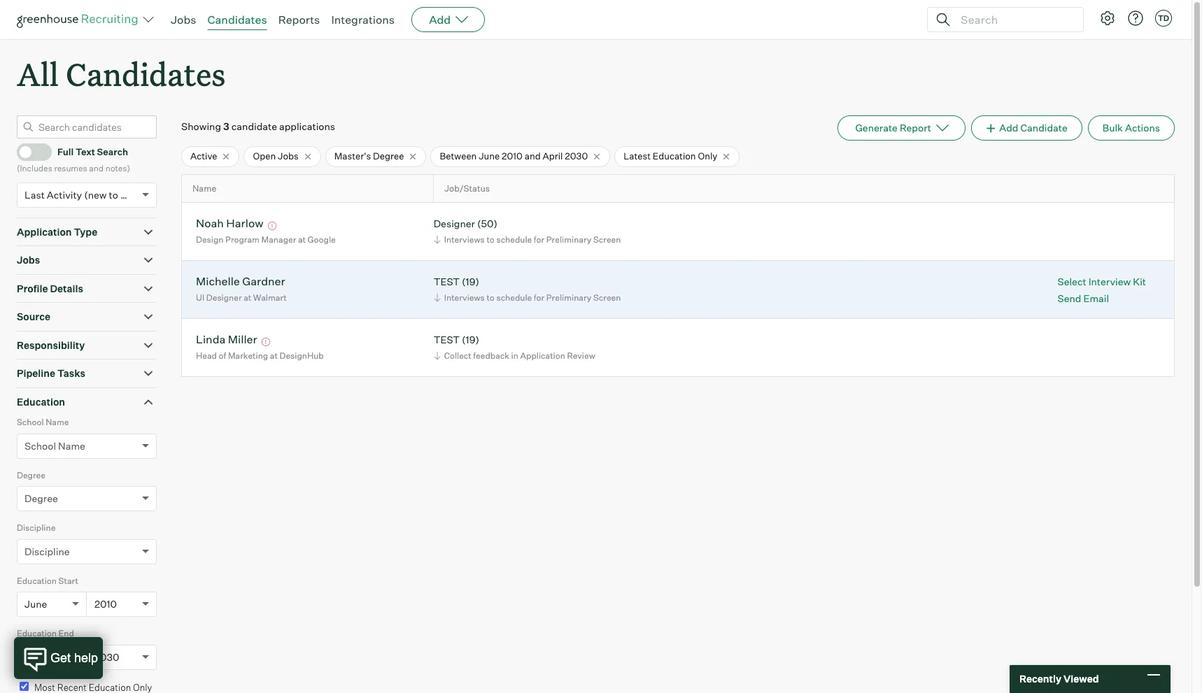 Task type: describe. For each thing, give the bounding box(es) containing it.
most recent education only
[[34, 682, 152, 693]]

1 vertical spatial june
[[24, 598, 47, 610]]

application inside "test (19) collect feedback in application review"
[[520, 351, 565, 361]]

for for (19)
[[534, 292, 545, 303]]

for for (50)
[[534, 234, 545, 245]]

bulk
[[1103, 122, 1123, 134]]

(new
[[84, 189, 107, 201]]

between
[[440, 151, 477, 162]]

2030 option
[[94, 651, 119, 663]]

education end
[[17, 628, 74, 639]]

linda
[[196, 333, 226, 347]]

discipline element
[[17, 521, 157, 574]]

head of marketing at designhub
[[196, 351, 324, 361]]

collect
[[444, 351, 471, 361]]

master's degree
[[334, 151, 404, 162]]

Most Recent Education Only checkbox
[[20, 682, 29, 691]]

0 vertical spatial candidates
[[207, 13, 267, 27]]

michelle
[[196, 275, 240, 289]]

old)
[[120, 189, 138, 201]]

marketing
[[228, 351, 268, 361]]

candidate
[[231, 120, 277, 132]]

0 vertical spatial school name
[[17, 417, 69, 428]]

(19) for test (19) interviews to schedule for preliminary screen
[[462, 276, 479, 288]]

full text search (includes resumes and notes)
[[17, 146, 130, 174]]

job/status
[[444, 183, 490, 194]]

to for (19)
[[487, 292, 495, 303]]

2 vertical spatial degree
[[24, 493, 58, 505]]

design
[[196, 234, 224, 245]]

linda miller
[[196, 333, 257, 347]]

schedule for (50)
[[496, 234, 532, 245]]

candidate
[[1021, 122, 1068, 134]]

feedback
[[473, 351, 509, 361]]

1 vertical spatial degree
[[17, 470, 45, 480]]

generate report
[[855, 122, 931, 134]]

all candidates
[[17, 53, 226, 94]]

td
[[1158, 13, 1169, 23]]

noah harlow
[[196, 217, 263, 231]]

bulk actions
[[1103, 122, 1160, 134]]

master's
[[334, 151, 371, 162]]

checkmark image
[[23, 146, 34, 156]]

generate report button
[[838, 116, 966, 141]]

details
[[50, 282, 83, 294]]

gardner
[[242, 275, 285, 289]]

open
[[253, 151, 276, 162]]

latest education only
[[624, 151, 717, 162]]

linda miller has been in application review for more than 5 days image
[[260, 338, 272, 347]]

education start
[[17, 576, 78, 586]]

1 vertical spatial april
[[24, 651, 46, 663]]

tasks
[[57, 367, 85, 379]]

0 horizontal spatial 2010
[[94, 598, 117, 610]]

1 vertical spatial school name
[[24, 440, 85, 452]]

integrations
[[331, 13, 395, 27]]

education for education end
[[17, 628, 57, 639]]

configure image
[[1099, 10, 1116, 27]]

text
[[76, 146, 95, 157]]

1 vertical spatial discipline
[[24, 546, 70, 557]]

designer inside designer (50) interviews to schedule for preliminary screen
[[434, 218, 475, 230]]

add candidate link
[[971, 116, 1082, 141]]

0 vertical spatial name
[[192, 183, 216, 194]]

interview
[[1089, 276, 1131, 288]]

ui
[[196, 292, 204, 303]]

1 horizontal spatial 2010
[[502, 151, 523, 162]]

to for activity
[[109, 189, 118, 201]]

walmart
[[253, 292, 287, 303]]

0 vertical spatial school
[[17, 417, 44, 428]]

head
[[196, 351, 217, 361]]

recently viewed
[[1020, 673, 1099, 685]]

2 horizontal spatial jobs
[[278, 151, 299, 162]]

select interview kit send email
[[1058, 276, 1146, 304]]

(50)
[[477, 218, 497, 230]]

google
[[308, 234, 336, 245]]

recently
[[1020, 673, 1061, 685]]

education for education start
[[17, 576, 57, 586]]

at for harlow
[[298, 234, 306, 245]]

open jobs
[[253, 151, 299, 162]]

jobs link
[[171, 13, 196, 27]]

reports link
[[278, 13, 320, 27]]

at for miller
[[270, 351, 278, 361]]

last activity (new to old)
[[24, 189, 138, 201]]

greenhouse recruiting image
[[17, 11, 143, 28]]

activity
[[47, 189, 82, 201]]

michelle gardner ui designer at walmart
[[196, 275, 287, 303]]

review
[[567, 351, 595, 361]]

1 vertical spatial name
[[46, 417, 69, 428]]

of
[[219, 351, 226, 361]]

td button
[[1152, 7, 1175, 29]]

1 horizontal spatial and
[[525, 151, 541, 162]]

send
[[1058, 292, 1081, 304]]

resumes
[[54, 163, 87, 174]]

full
[[57, 146, 74, 157]]

to for (50)
[[487, 234, 495, 245]]

responsibility
[[17, 339, 85, 351]]



Task type: vqa. For each thing, say whether or not it's contained in the screenshot.
the bottom TIM
no



Task type: locate. For each thing, give the bounding box(es) containing it.
interviews to schedule for preliminary screen link down (50)
[[432, 233, 624, 246]]

name down 'pipeline tasks'
[[46, 417, 69, 428]]

1 horizontal spatial april
[[543, 151, 563, 162]]

interviews inside test (19) interviews to schedule for preliminary screen
[[444, 292, 485, 303]]

for inside designer (50) interviews to schedule for preliminary screen
[[534, 234, 545, 245]]

0 vertical spatial (19)
[[462, 276, 479, 288]]

test (19) interviews to schedule for preliminary screen
[[434, 276, 621, 303]]

schedule down (50)
[[496, 234, 532, 245]]

1 vertical spatial screen
[[593, 292, 621, 303]]

preliminary up test (19) interviews to schedule for preliminary screen
[[546, 234, 592, 245]]

profile
[[17, 282, 48, 294]]

screen inside designer (50) interviews to schedule for preliminary screen
[[593, 234, 621, 245]]

(19) down (50)
[[462, 276, 479, 288]]

only
[[698, 151, 717, 162], [133, 682, 152, 693]]

at down linda miller has been in application review for more than 5 days icon
[[270, 351, 278, 361]]

0 vertical spatial jobs
[[171, 13, 196, 27]]

applications
[[279, 120, 335, 132]]

designer
[[434, 218, 475, 230], [206, 292, 242, 303]]

interviews for test
[[444, 292, 485, 303]]

at left google
[[298, 234, 306, 245]]

send email link
[[1058, 291, 1146, 305]]

0 vertical spatial application
[[17, 226, 72, 238]]

interviews to schedule for preliminary screen link for designer (50)
[[432, 233, 624, 246]]

0 horizontal spatial application
[[17, 226, 72, 238]]

preliminary for (50)
[[546, 234, 592, 245]]

school
[[17, 417, 44, 428], [24, 440, 56, 452]]

0 vertical spatial to
[[109, 189, 118, 201]]

0 vertical spatial and
[[525, 151, 541, 162]]

at
[[298, 234, 306, 245], [244, 292, 251, 303], [270, 351, 278, 361]]

school up degree element
[[24, 440, 56, 452]]

1 preliminary from the top
[[546, 234, 592, 245]]

notes)
[[105, 163, 130, 174]]

harlow
[[226, 217, 263, 231]]

2 screen from the top
[[593, 292, 621, 303]]

designer down michelle
[[206, 292, 242, 303]]

1 vertical spatial for
[[534, 292, 545, 303]]

0 vertical spatial schedule
[[496, 234, 532, 245]]

application type
[[17, 226, 97, 238]]

screen for (50)
[[593, 234, 621, 245]]

preliminary inside test (19) interviews to schedule for preliminary screen
[[546, 292, 592, 303]]

candidates down jobs link
[[66, 53, 226, 94]]

1 interviews from the top
[[444, 234, 485, 245]]

1 test from the top
[[434, 276, 460, 288]]

source
[[17, 311, 50, 323]]

1 horizontal spatial designer
[[434, 218, 475, 230]]

1 vertical spatial add
[[999, 122, 1018, 134]]

screen for (19)
[[593, 292, 621, 303]]

and
[[525, 151, 541, 162], [89, 163, 104, 174]]

actions
[[1125, 122, 1160, 134]]

2030 up most recent education only
[[94, 651, 119, 663]]

interviews for designer
[[444, 234, 485, 245]]

education for education
[[17, 396, 65, 408]]

1 vertical spatial schedule
[[496, 292, 532, 303]]

test inside "test (19) collect feedback in application review"
[[434, 334, 460, 346]]

end
[[58, 628, 74, 639]]

1 horizontal spatial at
[[270, 351, 278, 361]]

viewed
[[1064, 673, 1099, 685]]

add for add candidate
[[999, 122, 1018, 134]]

1 vertical spatial school
[[24, 440, 56, 452]]

0 vertical spatial add
[[429, 13, 451, 27]]

test inside test (19) interviews to schedule for preliminary screen
[[434, 276, 460, 288]]

april
[[543, 151, 563, 162], [24, 651, 46, 663]]

at inside michelle gardner ui designer at walmart
[[244, 292, 251, 303]]

1 horizontal spatial june
[[479, 151, 500, 162]]

0 horizontal spatial april
[[24, 651, 46, 663]]

report
[[900, 122, 931, 134]]

collect feedback in application review link
[[432, 349, 599, 362]]

0 vertical spatial april
[[543, 151, 563, 162]]

june
[[479, 151, 500, 162], [24, 598, 47, 610]]

to up "test (19) collect feedback in application review"
[[487, 292, 495, 303]]

all
[[17, 53, 59, 94]]

kit
[[1133, 276, 1146, 288]]

2 horizontal spatial at
[[298, 234, 306, 245]]

search
[[97, 146, 128, 157]]

education down the pipeline
[[17, 396, 65, 408]]

0 vertical spatial 2030
[[565, 151, 588, 162]]

add for add
[[429, 13, 451, 27]]

test (19) collect feedback in application review
[[434, 334, 595, 361]]

between june 2010 and april 2030
[[440, 151, 588, 162]]

2010 option
[[94, 598, 117, 610]]

select interview kit link
[[1058, 275, 1146, 289]]

for up "test (19) collect feedback in application review"
[[534, 292, 545, 303]]

test
[[434, 276, 460, 288], [434, 334, 460, 346]]

2 interviews from the top
[[444, 292, 485, 303]]

screen inside test (19) interviews to schedule for preliminary screen
[[593, 292, 621, 303]]

school name down the pipeline
[[17, 417, 69, 428]]

noah harlow link
[[196, 217, 263, 233]]

schedule up "test (19) collect feedback in application review"
[[496, 292, 532, 303]]

showing
[[181, 120, 221, 132]]

degree right master's
[[373, 151, 404, 162]]

a follow-up was set for sep 22, 2023 for noah harlow image
[[266, 222, 278, 231]]

schedule inside test (19) interviews to schedule for preliminary screen
[[496, 292, 532, 303]]

1 horizontal spatial add
[[999, 122, 1018, 134]]

1 vertical spatial at
[[244, 292, 251, 303]]

miller
[[228, 333, 257, 347]]

add inside "popup button"
[[429, 13, 451, 27]]

degree element
[[17, 469, 157, 521]]

to down (50)
[[487, 234, 495, 245]]

1 horizontal spatial 2030
[[565, 151, 588, 162]]

linda miller link
[[196, 333, 257, 349]]

(includes
[[17, 163, 52, 174]]

add button
[[412, 7, 485, 32]]

degree down 'school name' "element"
[[17, 470, 45, 480]]

3
[[223, 120, 229, 132]]

0 vertical spatial at
[[298, 234, 306, 245]]

interviews down (50)
[[444, 234, 485, 245]]

michelle gardner link
[[196, 275, 285, 291]]

0 vertical spatial designer
[[434, 218, 475, 230]]

test for test (19) interviews to schedule for preliminary screen
[[434, 276, 460, 288]]

0 horizontal spatial add
[[429, 13, 451, 27]]

designer (50) interviews to schedule for preliminary screen
[[434, 218, 621, 245]]

last activity (new to old) option
[[24, 189, 138, 201]]

1 interviews to schedule for preliminary screen link from the top
[[432, 233, 624, 246]]

education down the 2030 option
[[89, 682, 131, 693]]

1 for from the top
[[534, 234, 545, 245]]

1 screen from the top
[[593, 234, 621, 245]]

designhub
[[279, 351, 324, 361]]

type
[[74, 226, 97, 238]]

school down the pipeline
[[17, 417, 44, 428]]

candidates link
[[207, 13, 267, 27]]

1 vertical spatial (19)
[[462, 334, 479, 346]]

to
[[109, 189, 118, 201], [487, 234, 495, 245], [487, 292, 495, 303]]

schedule inside designer (50) interviews to schedule for preliminary screen
[[496, 234, 532, 245]]

1 schedule from the top
[[496, 234, 532, 245]]

for up test (19) interviews to schedule for preliminary screen
[[534, 234, 545, 245]]

recent
[[57, 682, 87, 693]]

(19) inside "test (19) collect feedback in application review"
[[462, 334, 479, 346]]

0 vertical spatial screen
[[593, 234, 621, 245]]

in
[[511, 351, 518, 361]]

application right 'in'
[[520, 351, 565, 361]]

2 vertical spatial name
[[58, 440, 85, 452]]

0 vertical spatial discipline
[[17, 523, 56, 533]]

profile details
[[17, 282, 83, 294]]

preliminary up review
[[546, 292, 592, 303]]

2 interviews to schedule for preliminary screen link from the top
[[432, 291, 624, 304]]

2010 right between
[[502, 151, 523, 162]]

1 horizontal spatial only
[[698, 151, 717, 162]]

0 horizontal spatial designer
[[206, 292, 242, 303]]

manager
[[261, 234, 296, 245]]

candidates
[[207, 13, 267, 27], [66, 53, 226, 94]]

preliminary inside designer (50) interviews to schedule for preliminary screen
[[546, 234, 592, 245]]

designer inside michelle gardner ui designer at walmart
[[206, 292, 242, 303]]

pipeline
[[17, 367, 55, 379]]

degree up discipline element
[[24, 493, 58, 505]]

2 preliminary from the top
[[546, 292, 592, 303]]

0 vertical spatial test
[[434, 276, 460, 288]]

0 vertical spatial preliminary
[[546, 234, 592, 245]]

latest
[[624, 151, 651, 162]]

school name up degree element
[[24, 440, 85, 452]]

to inside test (19) interviews to schedule for preliminary screen
[[487, 292, 495, 303]]

jobs right open
[[278, 151, 299, 162]]

1 vertical spatial only
[[133, 682, 152, 693]]

0 vertical spatial june
[[479, 151, 500, 162]]

1 horizontal spatial jobs
[[171, 13, 196, 27]]

name down active
[[192, 183, 216, 194]]

(19) up collect
[[462, 334, 479, 346]]

1 vertical spatial to
[[487, 234, 495, 245]]

1 vertical spatial test
[[434, 334, 460, 346]]

(19) for test (19) collect feedback in application review
[[462, 334, 479, 346]]

june option
[[24, 598, 47, 610]]

integrations link
[[331, 13, 395, 27]]

1 vertical spatial interviews to schedule for preliminary screen link
[[432, 291, 624, 304]]

education up april option
[[17, 628, 57, 639]]

candidate reports are now available! apply filters and select "view in app" element
[[838, 116, 966, 141]]

schedule
[[496, 234, 532, 245], [496, 292, 532, 303]]

0 vertical spatial interviews to schedule for preliminary screen link
[[432, 233, 624, 246]]

2 vertical spatial to
[[487, 292, 495, 303]]

application
[[17, 226, 72, 238], [520, 351, 565, 361]]

most
[[34, 682, 55, 693]]

0 horizontal spatial only
[[133, 682, 152, 693]]

showing 3 candidate applications
[[181, 120, 335, 132]]

2 for from the top
[[534, 292, 545, 303]]

(19) inside test (19) interviews to schedule for preliminary screen
[[462, 276, 479, 288]]

1 vertical spatial application
[[520, 351, 565, 361]]

start
[[58, 576, 78, 586]]

candidates right jobs link
[[207, 13, 267, 27]]

preliminary for (19)
[[546, 292, 592, 303]]

schedule for (19)
[[496, 292, 532, 303]]

1 vertical spatial preliminary
[[546, 292, 592, 303]]

june right between
[[479, 151, 500, 162]]

2 vertical spatial at
[[270, 351, 278, 361]]

1 vertical spatial and
[[89, 163, 104, 174]]

generate
[[855, 122, 898, 134]]

0 horizontal spatial and
[[89, 163, 104, 174]]

jobs left candidates link
[[171, 13, 196, 27]]

2 schedule from the top
[[496, 292, 532, 303]]

april option
[[24, 651, 46, 663]]

designer left (50)
[[434, 218, 475, 230]]

2030 left latest
[[565, 151, 588, 162]]

2 test from the top
[[434, 334, 460, 346]]

0 horizontal spatial at
[[244, 292, 251, 303]]

test for test (19) collect feedback in application review
[[434, 334, 460, 346]]

1 vertical spatial designer
[[206, 292, 242, 303]]

email
[[1083, 292, 1109, 304]]

0 vertical spatial for
[[534, 234, 545, 245]]

interviews to schedule for preliminary screen link for test (19)
[[432, 291, 624, 304]]

1 (19) from the top
[[462, 276, 479, 288]]

add candidate
[[999, 122, 1068, 134]]

Search candidates field
[[17, 116, 157, 139]]

1 vertical spatial interviews
[[444, 292, 485, 303]]

0 vertical spatial 2010
[[502, 151, 523, 162]]

education right latest
[[653, 151, 696, 162]]

interviews up collect
[[444, 292, 485, 303]]

and inside full text search (includes resumes and notes)
[[89, 163, 104, 174]]

1 vertical spatial candidates
[[66, 53, 226, 94]]

design program manager at google
[[196, 234, 336, 245]]

0 horizontal spatial 2030
[[94, 651, 119, 663]]

jobs up profile
[[17, 254, 40, 266]]

1 horizontal spatial application
[[520, 351, 565, 361]]

to inside designer (50) interviews to schedule for preliminary screen
[[487, 234, 495, 245]]

name up degree element
[[58, 440, 85, 452]]

interviews to schedule for preliminary screen link up "test (19) collect feedback in application review"
[[432, 291, 624, 304]]

1 vertical spatial 2030
[[94, 651, 119, 663]]

active
[[190, 151, 217, 162]]

reports
[[278, 13, 320, 27]]

for
[[534, 234, 545, 245], [534, 292, 545, 303]]

june down the education start at bottom
[[24, 598, 47, 610]]

2010 up the 2030 option
[[94, 598, 117, 610]]

0 vertical spatial degree
[[373, 151, 404, 162]]

to left old)
[[109, 189, 118, 201]]

select
[[1058, 276, 1086, 288]]

noah
[[196, 217, 224, 231]]

1 vertical spatial jobs
[[278, 151, 299, 162]]

school name element
[[17, 416, 157, 469]]

1 vertical spatial 2010
[[94, 598, 117, 610]]

2 vertical spatial jobs
[[17, 254, 40, 266]]

education up june option
[[17, 576, 57, 586]]

Search text field
[[957, 9, 1071, 30]]

application down last
[[17, 226, 72, 238]]

0 horizontal spatial jobs
[[17, 254, 40, 266]]

preliminary
[[546, 234, 592, 245], [546, 292, 592, 303]]

0 vertical spatial only
[[698, 151, 717, 162]]

last
[[24, 189, 45, 201]]

0 horizontal spatial june
[[24, 598, 47, 610]]

2 (19) from the top
[[462, 334, 479, 346]]

screen
[[593, 234, 621, 245], [593, 292, 621, 303]]

for inside test (19) interviews to schedule for preliminary screen
[[534, 292, 545, 303]]

td button
[[1155, 10, 1172, 27]]

interviews inside designer (50) interviews to schedule for preliminary screen
[[444, 234, 485, 245]]

bulk actions link
[[1088, 116, 1175, 141]]

at down michelle gardner link
[[244, 292, 251, 303]]

0 vertical spatial interviews
[[444, 234, 485, 245]]



